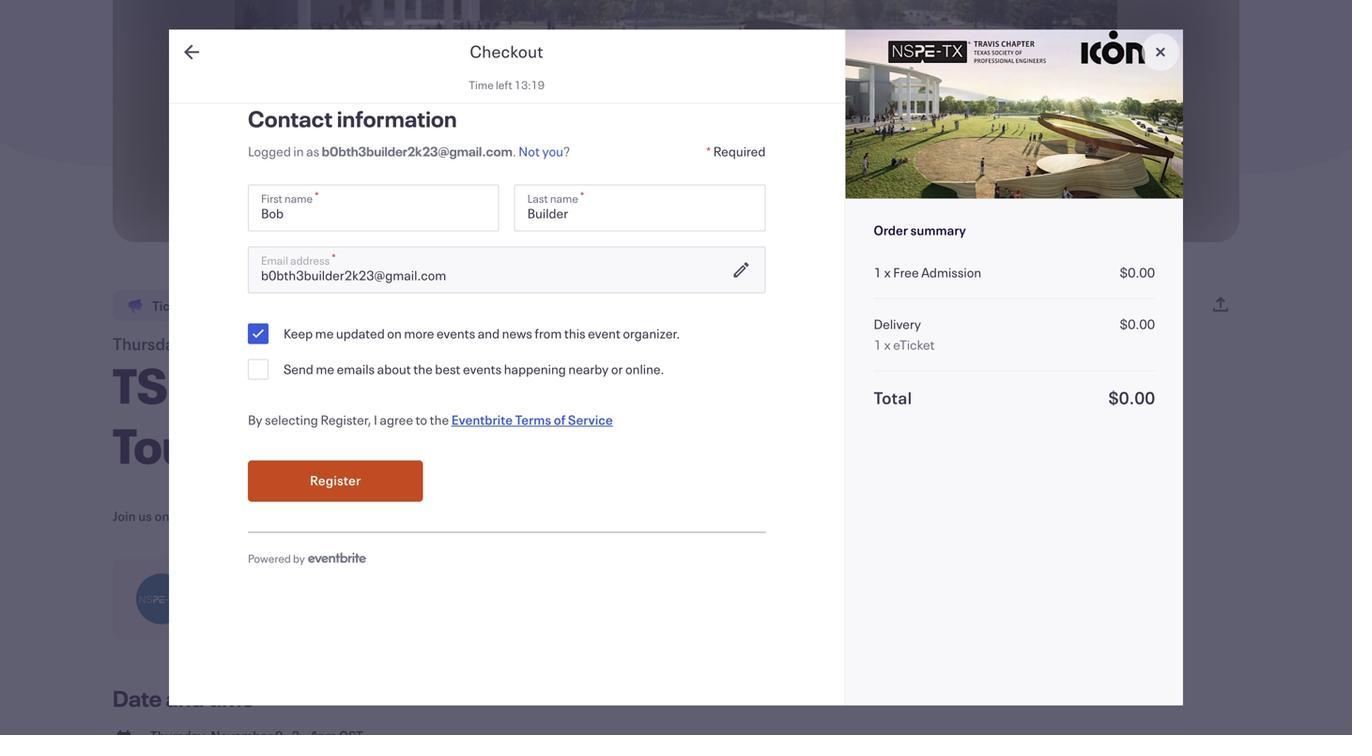 Task type: locate. For each thing, give the bounding box(es) containing it.
1 horizontal spatial tour
[[583, 508, 609, 525]]

1 horizontal spatial icon
[[446, 508, 478, 525]]

x right the
[[436, 508, 443, 525]]

tour
[[113, 413, 210, 477], [583, 508, 609, 525]]

date
[[113, 684, 162, 713]]

november right the on
[[172, 508, 234, 525]]

tour inside thursday, november 9 tspe x icon 3d printed stage tour
[[113, 413, 210, 477]]

0 vertical spatial printed
[[476, 353, 641, 417]]

0 horizontal spatial tour
[[113, 413, 210, 477]]

thursday,
[[113, 332, 187, 355]]

0 vertical spatial tour
[[113, 413, 210, 477]]

november down the end at the top
[[190, 332, 270, 355]]

0 horizontal spatial icon
[[270, 353, 393, 417]]

1 vertical spatial november
[[172, 508, 234, 525]]

join
[[113, 508, 136, 525]]

1 vertical spatial icon
[[446, 508, 478, 525]]

0 horizontal spatial x
[[233, 353, 261, 417]]

0 vertical spatial stage
[[650, 353, 784, 417]]

2023
[[263, 508, 294, 525]]

1 vertical spatial tspe
[[404, 508, 434, 525]]

0 vertical spatial x
[[233, 353, 261, 417]]

3d
[[402, 353, 467, 417], [480, 508, 497, 525]]

tspe
[[113, 353, 224, 417], [404, 508, 434, 525]]

ticket
[[152, 297, 188, 315]]

x left 9
[[233, 353, 261, 417]]

icon inside thursday, november 9 tspe x icon 3d printed stage tour
[[270, 353, 393, 417]]

end
[[224, 297, 247, 315]]

1 vertical spatial printed
[[500, 508, 543, 525]]

x
[[233, 353, 261, 417], [436, 508, 443, 525]]

stage
[[650, 353, 784, 417], [545, 508, 580, 525]]

0 vertical spatial tspe
[[113, 353, 224, 417]]

0 vertical spatial icon
[[270, 353, 393, 417]]

november
[[190, 332, 270, 355], [172, 508, 234, 525]]

1 vertical spatial 3d
[[480, 508, 497, 525]]

1 vertical spatial x
[[436, 508, 443, 525]]

tspe down ticket
[[113, 353, 224, 417]]

thursday, november 9 tspe x icon 3d printed stage tour
[[113, 332, 784, 477]]

0 horizontal spatial 3d
[[402, 353, 467, 417]]

on
[[154, 508, 169, 525]]

time
[[208, 684, 254, 713]]

1 vertical spatial stage
[[545, 508, 580, 525]]

3d inside thursday, november 9 tspe x icon 3d printed stage tour
[[402, 353, 467, 417]]

0 vertical spatial november
[[190, 332, 270, 355]]

0 horizontal spatial tspe
[[113, 353, 224, 417]]

join us on november 9th, 2023 at 9:00 pm for the tspe x icon 3d printed stage tour
[[113, 508, 609, 525]]

0 vertical spatial 3d
[[402, 353, 467, 417]]

1 vertical spatial tour
[[583, 508, 609, 525]]

x inside thursday, november 9 tspe x icon 3d printed stage tour
[[233, 353, 261, 417]]

printed
[[476, 353, 641, 417], [500, 508, 543, 525]]

tspe right the
[[404, 508, 434, 525]]

icon
[[270, 353, 393, 417], [446, 508, 478, 525]]

at
[[297, 508, 309, 525]]

1 horizontal spatial stage
[[650, 353, 784, 417]]

0 horizontal spatial stage
[[545, 508, 580, 525]]



Task type: describe. For each thing, give the bounding box(es) containing it.
1 horizontal spatial x
[[436, 508, 443, 525]]

ticket sales end soon
[[152, 297, 278, 315]]

9th,
[[236, 508, 260, 525]]

and
[[166, 684, 204, 713]]

november inside thursday, november 9 tspe x icon 3d printed stage tour
[[190, 332, 270, 355]]

9
[[273, 332, 283, 355]]

stage inside thursday, november 9 tspe x icon 3d printed stage tour
[[650, 353, 784, 417]]

soon
[[249, 297, 278, 315]]

1 horizontal spatial 3d
[[480, 508, 497, 525]]

the
[[381, 508, 401, 525]]

us
[[138, 508, 152, 525]]

date and time
[[113, 684, 254, 713]]

tspe inside thursday, november 9 tspe x icon 3d printed stage tour
[[113, 353, 224, 417]]

printed inside thursday, november 9 tspe x icon 3d printed stage tour
[[476, 353, 641, 417]]

pm
[[341, 508, 360, 525]]

for
[[363, 508, 379, 525]]

sales
[[191, 297, 222, 315]]

1 horizontal spatial tspe
[[404, 508, 434, 525]]

9:00
[[311, 508, 339, 525]]



Task type: vqa. For each thing, say whether or not it's contained in the screenshot.
the Stage within the the Thursday, November 9 TSPE x ICON 3D Printed Stage Tour
yes



